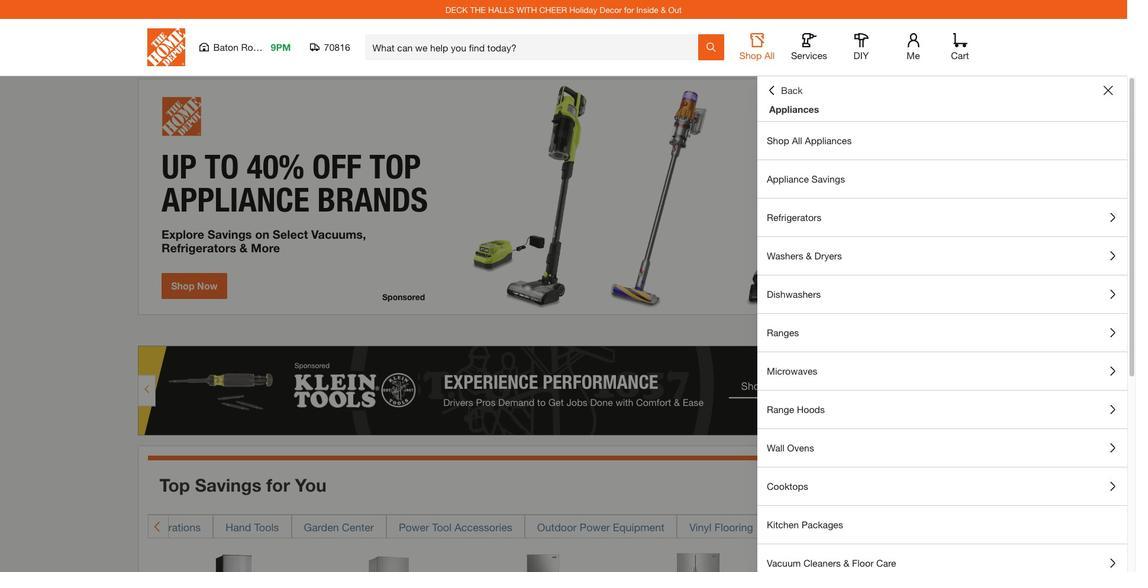 Task type: describe. For each thing, give the bounding box(es) containing it.
savings for top
[[195, 475, 261, 496]]

shop all appliances
[[767, 135, 852, 146]]

washers & dryers
[[767, 250, 842, 262]]

the home depot logo image
[[147, 28, 185, 66]]

tool inside power tool accessories 'button'
[[432, 521, 452, 534]]

christmas decorations button
[[80, 515, 213, 539]]

shop for shop all
[[740, 50, 762, 61]]

hand tools button
[[213, 515, 292, 539]]

holiday
[[569, 4, 597, 15]]

outdoor power equipment button
[[525, 515, 677, 539]]

cooktops button
[[758, 468, 1128, 506]]

17.7 cu. ft. bottom freezer refrigerator in fingerprint resistant stainless steel, counter depth image
[[809, 551, 898, 573]]

rouge
[[241, 41, 269, 53]]

christmas decorations
[[92, 521, 201, 534]]

vinyl flooring
[[689, 521, 753, 534]]

tool storage
[[778, 521, 838, 534]]

vinyl
[[689, 521, 712, 534]]

all for shop all appliances
[[792, 135, 802, 146]]

garden
[[304, 521, 339, 534]]

shop all
[[740, 50, 775, 61]]

cleaners
[[804, 558, 841, 569]]

hoods
[[797, 404, 825, 415]]

savings for appliance
[[812, 173, 845, 185]]

decor
[[600, 4, 622, 15]]

top
[[160, 475, 190, 496]]

baton rouge 9pm
[[213, 41, 291, 53]]

power inside button
[[580, 521, 610, 534]]

power inside 'button'
[[399, 521, 429, 534]]

halls
[[488, 4, 514, 15]]

packages
[[802, 520, 843, 531]]

& inside 'button'
[[806, 250, 812, 262]]

cooktops
[[767, 481, 808, 492]]

diy button
[[843, 33, 880, 62]]

decorations
[[143, 521, 201, 534]]

range hoods button
[[758, 391, 1128, 429]]

center
[[342, 521, 374, 534]]

appliance savings link
[[758, 160, 1128, 198]]

kitchen packages
[[767, 520, 843, 531]]

feedback link image
[[1120, 200, 1136, 264]]

services button
[[790, 33, 828, 62]]

equipment
[[613, 521, 665, 534]]

7.1 cu. ft. top freezer refrigerator in stainless steel look image
[[189, 551, 278, 573]]

dishwashers button
[[758, 276, 1128, 314]]

What can we help you find today? search field
[[373, 35, 698, 60]]

9pm
[[271, 41, 291, 53]]

dryers
[[815, 250, 842, 262]]

drawer close image
[[1104, 86, 1113, 95]]

power tool accessories button
[[386, 515, 525, 539]]

deck the halls with cheer holiday decor for inside & out link
[[446, 4, 682, 15]]

out
[[668, 4, 682, 15]]

vacuum
[[767, 558, 801, 569]]

microwaves button
[[758, 353, 1128, 391]]

0 horizontal spatial &
[[661, 4, 666, 15]]

top savings for you
[[160, 475, 327, 496]]

power tool accessories
[[399, 521, 512, 534]]

cart link
[[947, 33, 973, 62]]

garden center button
[[292, 515, 386, 539]]

cheer
[[539, 4, 567, 15]]



Task type: vqa. For each thing, say whether or not it's contained in the screenshot.
the Img for Put a Bow on Tool Gifting UP TO 45% OFF Select Tools & Tool Accessories
no



Task type: locate. For each thing, give the bounding box(es) containing it.
you
[[295, 475, 327, 496]]

hand
[[226, 521, 251, 534]]

inside
[[637, 4, 659, 15]]

1 vertical spatial all
[[792, 135, 802, 146]]

power
[[399, 521, 429, 534], [580, 521, 610, 534]]

& left out
[[661, 4, 666, 15]]

back button
[[767, 85, 803, 96]]

hand tools
[[226, 521, 279, 534]]

savings inside menu
[[812, 173, 845, 185]]

appliance savings
[[767, 173, 845, 185]]

all up back 'button'
[[765, 50, 775, 61]]

shop left services
[[740, 50, 762, 61]]

range hoods
[[767, 404, 825, 415]]

1 horizontal spatial for
[[624, 4, 634, 15]]

1 vertical spatial shop
[[767, 135, 790, 146]]

appliances up appliance savings
[[805, 135, 852, 146]]

shop for shop all appliances
[[767, 135, 790, 146]]

power up 18.7 cu. ft. bottom freezer refrigerator in stainless steel image
[[399, 521, 429, 534]]

tool storage button
[[766, 515, 851, 539]]

tool left storage
[[778, 521, 798, 534]]

savings right appliance
[[812, 173, 845, 185]]

wall ovens
[[767, 443, 814, 454]]

menu
[[758, 122, 1128, 573]]

& inside button
[[844, 558, 850, 569]]

kitchen packages link
[[758, 507, 1128, 545]]

1 horizontal spatial savings
[[812, 173, 845, 185]]

me
[[907, 50, 920, 61]]

shop inside menu
[[767, 135, 790, 146]]

1 horizontal spatial power
[[580, 521, 610, 534]]

all up appliance savings
[[792, 135, 802, 146]]

the
[[470, 4, 486, 15]]

kitchen
[[767, 520, 799, 531]]

1 vertical spatial for
[[266, 475, 290, 496]]

for
[[624, 4, 634, 15], [266, 475, 290, 496]]

vinyl flooring button
[[677, 515, 766, 539]]

70816
[[324, 41, 350, 53]]

0 vertical spatial &
[[661, 4, 666, 15]]

0 horizontal spatial for
[[266, 475, 290, 496]]

all inside button
[[765, 50, 775, 61]]

0 horizontal spatial power
[[399, 521, 429, 534]]

2 tool from the left
[[778, 521, 798, 534]]

storage
[[801, 521, 838, 534]]

0 horizontal spatial shop
[[740, 50, 762, 61]]

1 vertical spatial &
[[806, 250, 812, 262]]

savings
[[812, 173, 845, 185], [195, 475, 261, 496]]

shop all appliances link
[[758, 122, 1128, 160]]

2 horizontal spatial &
[[844, 558, 850, 569]]

outdoor
[[537, 521, 577, 534]]

vacuum cleaners & floor care
[[767, 558, 897, 569]]

appliance
[[767, 173, 809, 185]]

18.7 cu. ft. bottom freezer refrigerator in stainless steel image
[[344, 551, 433, 573]]

0 vertical spatial appliances
[[769, 104, 819, 115]]

floor
[[852, 558, 874, 569]]

& left floor
[[844, 558, 850, 569]]

0 vertical spatial for
[[624, 4, 634, 15]]

deck
[[446, 4, 468, 15]]

back
[[781, 85, 803, 96]]

shop
[[740, 50, 762, 61], [767, 135, 790, 146]]

1 horizontal spatial all
[[792, 135, 802, 146]]

back arrow image
[[153, 521, 163, 533]]

garden center
[[304, 521, 374, 534]]

savings up hand
[[195, 475, 261, 496]]

1 horizontal spatial shop
[[767, 135, 790, 146]]

1 tool from the left
[[432, 521, 452, 534]]

for left inside
[[624, 4, 634, 15]]

appliances down back at the right top of page
[[769, 104, 819, 115]]

1 vertical spatial appliances
[[805, 135, 852, 146]]

menu containing shop all appliances
[[758, 122, 1128, 573]]

wall ovens button
[[758, 430, 1128, 468]]

shop up appliance
[[767, 135, 790, 146]]

0 horizontal spatial all
[[765, 50, 775, 61]]

vacuum cleaners & floor care button
[[758, 545, 1128, 573]]

deck the halls with cheer holiday decor for inside & out
[[446, 4, 682, 15]]

power right outdoor
[[580, 521, 610, 534]]

tool
[[432, 521, 452, 534], [778, 521, 798, 534]]

with
[[517, 4, 537, 15]]

0 horizontal spatial tool
[[432, 521, 452, 534]]

0 vertical spatial savings
[[812, 173, 845, 185]]

2 power from the left
[[580, 521, 610, 534]]

7.3 cu. ft. 2-door mini fridge in platinum steel with freezer image
[[499, 551, 588, 573]]

1 power from the left
[[399, 521, 429, 534]]

1 vertical spatial savings
[[195, 475, 261, 496]]

washers
[[767, 250, 804, 262]]

for left you
[[266, 475, 290, 496]]

ranges button
[[758, 314, 1128, 352]]

1 horizontal spatial tool
[[778, 521, 798, 534]]

1 horizontal spatial &
[[806, 250, 812, 262]]

dishwashers
[[767, 289, 821, 300]]

tool inside tool storage button
[[778, 521, 798, 534]]

tools
[[254, 521, 279, 534]]

all
[[765, 50, 775, 61], [792, 135, 802, 146]]

wall
[[767, 443, 785, 454]]

accessories
[[455, 521, 512, 534]]

outdoor power equipment
[[537, 521, 665, 534]]

flooring
[[715, 521, 753, 534]]

36 in. 24.9 cu. ft. side by side refrigerator in fingerprint resistant stainless steel image
[[654, 551, 743, 573]]

0 vertical spatial all
[[765, 50, 775, 61]]

refrigerators
[[767, 212, 822, 223]]

ovens
[[787, 443, 814, 454]]

all for shop all
[[765, 50, 775, 61]]

cart
[[951, 50, 969, 61]]

ranges
[[767, 327, 799, 339]]

tool left accessories
[[432, 521, 452, 534]]

me button
[[895, 33, 932, 62]]

2 vertical spatial &
[[844, 558, 850, 569]]

0 horizontal spatial savings
[[195, 475, 261, 496]]

& left dryers
[[806, 250, 812, 262]]

washers & dryers button
[[758, 237, 1128, 275]]

refrigerators button
[[758, 199, 1128, 237]]

care
[[877, 558, 897, 569]]

appliances
[[769, 104, 819, 115], [805, 135, 852, 146]]

services
[[791, 50, 827, 61]]

baton
[[213, 41, 239, 53]]

&
[[661, 4, 666, 15], [806, 250, 812, 262], [844, 558, 850, 569]]

70816 button
[[310, 41, 351, 53]]

christmas
[[92, 521, 140, 534]]

shop all button
[[738, 33, 776, 62]]

shop inside button
[[740, 50, 762, 61]]

range
[[767, 404, 794, 415]]

diy
[[854, 50, 869, 61]]

appliances inside menu
[[805, 135, 852, 146]]

0 vertical spatial shop
[[740, 50, 762, 61]]

microwaves
[[767, 366, 818, 377]]



